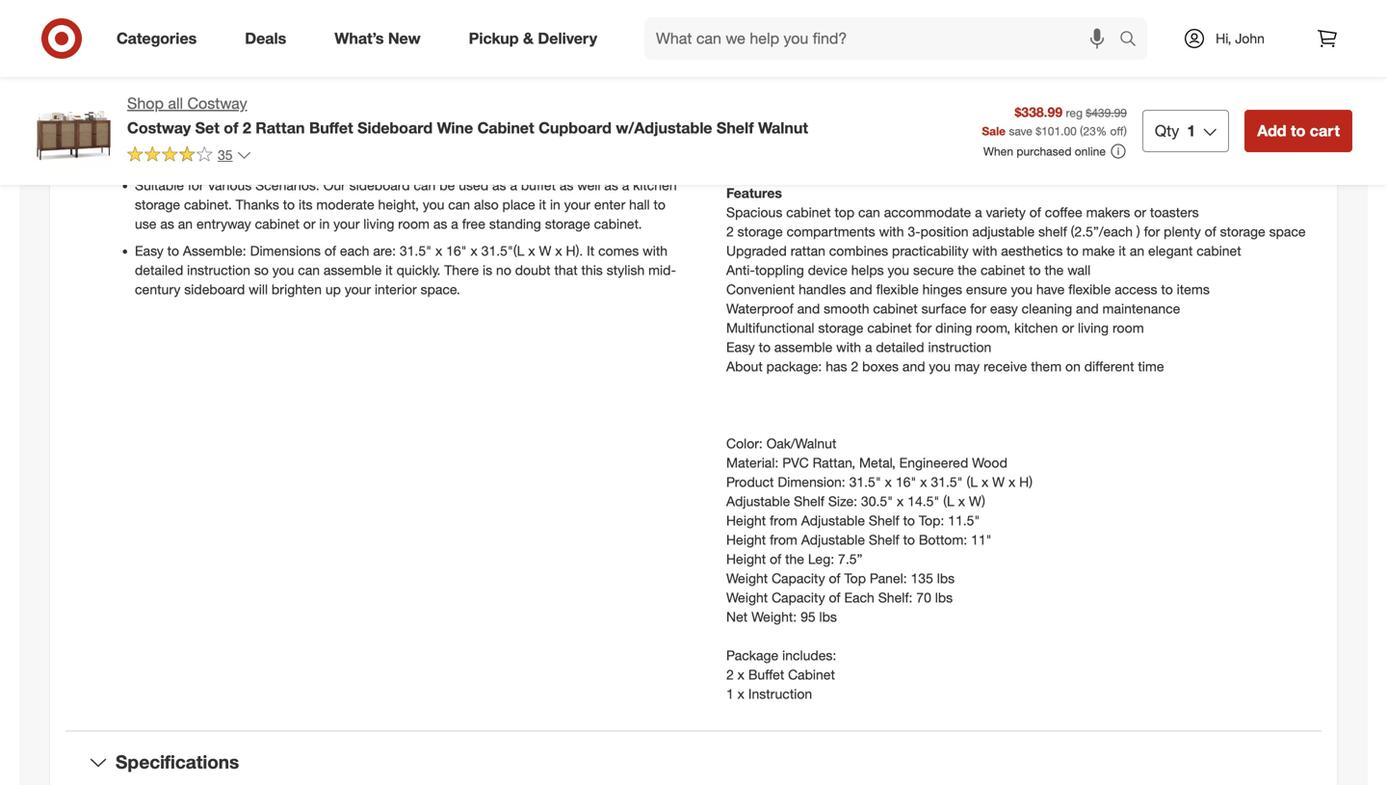 Task type: vqa. For each thing, say whether or not it's contained in the screenshot.
Spacious
yes



Task type: describe. For each thing, give the bounding box(es) containing it.
with up has
[[837, 339, 862, 356]]

with down adjustable
[[973, 242, 998, 259]]

set
[[195, 118, 220, 137]]

or inside suitable for various scenarios: our sideboard can be used as a buffet as well as a kitchen storage cabinet. thanks to its moderate height, you can also place it in your enter hall to use as an entryway cabinet or in your living room as a free standing storage cabinet.
[[303, 215, 316, 232]]

buffet
[[521, 177, 556, 194]]

1 horizontal spatial (l
[[967, 474, 978, 490]]

its
[[299, 196, 313, 213]]

legs,
[[645, 111, 673, 128]]

quickly.
[[397, 262, 441, 279]]

cabinet. inside raised metal support legs: this sideboard is equipped with 4 raised metal support legs, which provide excellent support while providing convenience for you to clean the space underneath the cabinet. in addition, the non-slip feet can protect your floor from scratches.
[[231, 150, 279, 167]]

you left the may
[[929, 358, 951, 375]]

addition,
[[297, 150, 349, 167]]

cabinet up compartments
[[787, 204, 831, 221]]

new
[[388, 29, 421, 48]]

our for cabinet
[[307, 46, 329, 63]]

a left variety
[[975, 204, 983, 221]]

all
[[168, 94, 183, 113]]

to inside anti-tipping rattan cabinet: our cabinet features rattan doors, which brings elegant charm and ensures good breathability. thickened boards as well as the anti-toppling device ensure a reliable structure. the cabinet can provide up to 275 lbs load bearing overall.
[[467, 84, 479, 101]]

x down wood
[[982, 474, 989, 490]]

your inside easy to assemble: dimensions of each are: 31.5" x 16" x 31.5"(l x w x h). it comes with detailed instruction so you can assemble it quickly. there is no doubt that this stylish mid- century sideboard will brighten up your interior space.
[[345, 281, 371, 298]]

the
[[299, 84, 321, 101]]

is inside raised metal support legs: this sideboard is equipped with 4 raised metal support legs, which provide excellent support while providing convenience for you to clean the space underneath the cabinet. in addition, the non-slip feet can protect your floor from scratches.
[[401, 111, 411, 128]]

combines
[[830, 242, 889, 259]]

well inside anti-tipping rattan cabinet: our cabinet features rattan doors, which brings elegant charm and ensures good breathability. thickened boards as well as the anti-toppling device ensure a reliable structure. the cabinet can provide up to 275 lbs load bearing overall.
[[458, 65, 481, 82]]

our for sideboard
[[324, 177, 346, 194]]

cabinet down helps
[[874, 300, 918, 317]]

11"
[[972, 531, 992, 548]]

to left items
[[1162, 281, 1174, 298]]

is inside easy to assemble: dimensions of each are: 31.5" x 16" x 31.5"(l x w x h). it comes with detailed instruction so you can assemble it quickly. there is no doubt that this stylish mid- century sideboard will brighten up your interior space.
[[483, 262, 493, 279]]

to left its
[[283, 196, 295, 213]]

x left 'instruction'
[[738, 686, 745, 702]]

brings
[[553, 46, 591, 63]]

different
[[1085, 358, 1135, 375]]

convenience
[[426, 131, 503, 147]]

w/adjustable
[[616, 118, 713, 137]]

instruction inside easy to assemble: dimensions of each are: 31.5" x 16" x 31.5"(l x w x h). it comes with detailed instruction so you can assemble it quickly. there is no doubt that this stylish mid- century sideboard will brighten up your interior space.
[[187, 262, 251, 279]]

breathability.
[[248, 65, 324, 82]]

up inside anti-tipping rattan cabinet: our cabinet features rattan doors, which brings elegant charm and ensures good breathability. thickened boards as well as the anti-toppling device ensure a reliable structure. the cabinet can provide up to 275 lbs load bearing overall.
[[448, 84, 464, 101]]

qty 1
[[1155, 121, 1196, 140]]

product
[[727, 474, 774, 490]]

) inside '$338.99 reg $439.99 sale save $ 101.00 ( 23 % off )'
[[1124, 124, 1128, 138]]

top
[[835, 204, 855, 221]]

top
[[845, 570, 866, 587]]

elegant inside "features spacious cabinet top can accommodate a variety of coffee makers or toasters 2 storage compartments with 3-position adjustable shelf (2.5"/each ) for plenty of storage space upgraded rattan combines practicability with aesthetics to make it an elegant cabinet anti-toppling device helps you secure the cabinet to the wall convenient handles and flexible hinges ensure you have flexible access to items waterproof and smooth cabinet surface for easy cleaning and maintenance multifunctional storage cabinet for dining room, kitchen or living room easy to assemble with a detailed instruction about package: has 2 boxes and you may receive them on different time"
[[1149, 242, 1194, 259]]

boxes
[[863, 358, 899, 375]]

plenty
[[1164, 223, 1202, 240]]

1 vertical spatial cabinet.
[[184, 196, 232, 213]]

aesthetics
[[1002, 242, 1063, 259]]

1 horizontal spatial 31.5"
[[850, 474, 882, 490]]

categories link
[[100, 17, 221, 60]]

cleaning
[[1022, 300, 1073, 317]]

assemble inside easy to assemble: dimensions of each are: 31.5" x 16" x 31.5"(l x w x h). it comes with detailed instruction so you can assemble it quickly. there is no doubt that this stylish mid- century sideboard will brighten up your interior space.
[[324, 262, 382, 279]]

2 vertical spatial from
[[770, 531, 798, 548]]

to right hall
[[654, 196, 666, 213]]

lbs right 70
[[936, 589, 953, 606]]

275
[[483, 84, 505, 101]]

it inside suitable for various scenarios: our sideboard can be used as a buffet as well as a kitchen storage cabinet. thanks to its moderate height, you can also place it in your enter hall to use as an entryway cabinet or in your living room as a free standing storage cabinet.
[[539, 196, 547, 213]]

comes
[[599, 242, 639, 259]]

of inside shop all costway costway set of 2 rattan buffet sideboard wine cabinet cupboard w/adjustable shelf walnut
[[224, 118, 238, 137]]

can inside "features spacious cabinet top can accommodate a variety of coffee makers or toasters 2 storage compartments with 3-position adjustable shelf (2.5"/each ) for plenty of storage space upgraded rattan combines practicability with aesthetics to make it an elegant cabinet anti-toppling device helps you secure the cabinet to the wall convenient handles and flexible hinges ensure you have flexible access to items waterproof and smooth cabinet surface for easy cleaning and maintenance multifunctional storage cabinet for dining room, kitchen or living room easy to assemble with a detailed instruction about package: has 2 boxes and you may receive them on different time"
[[859, 204, 881, 221]]

walnut
[[759, 118, 809, 137]]

the up have
[[1045, 262, 1064, 278]]

x left 14.5"
[[897, 493, 904, 510]]

1 capacity from the top
[[772, 570, 826, 587]]

What can we help you find? suggestions appear below search field
[[645, 17, 1125, 60]]

pvc
[[783, 454, 809, 471]]

package includes: 2 x buffet cabinet 1 x instruction
[[727, 647, 837, 702]]

coffee
[[1046, 204, 1083, 221]]

kitchen inside "features spacious cabinet top can accommodate a variety of coffee makers or toasters 2 storage compartments with 3-position adjustable shelf (2.5"/each ) for plenty of storage space upgraded rattan combines practicability with aesthetics to make it an elegant cabinet anti-toppling device helps you secure the cabinet to the wall convenient handles and flexible hinges ensure you have flexible access to items waterproof and smooth cabinet surface for easy cleaning and maintenance multifunctional storage cabinet for dining room, kitchen or living room easy to assemble with a detailed instruction about package: has 2 boxes and you may receive them on different time"
[[1015, 319, 1059, 336]]

space inside raised metal support legs: this sideboard is equipped with 4 raised metal support legs, which provide excellent support while providing convenience for you to clean the space underneath the cabinet. in addition, the non-slip feet can protect your floor from scratches.
[[627, 131, 663, 147]]

1 inside package includes: 2 x buffet cabinet 1 x instruction
[[727, 686, 734, 702]]

11.5"
[[949, 512, 981, 529]]

multifunctional
[[727, 319, 815, 336]]

when
[[984, 144, 1014, 159]]

x up 14.5"
[[921, 474, 928, 490]]

rattan inside shop all costway costway set of 2 rattan buffet sideboard wine cabinet cupboard w/adjustable shelf walnut
[[256, 118, 305, 137]]

living inside "features spacious cabinet top can accommodate a variety of coffee makers or toasters 2 storage compartments with 3-position adjustable shelf (2.5"/each ) for plenty of storage space upgraded rattan combines practicability with aesthetics to make it an elegant cabinet anti-toppling device helps you secure the cabinet to the wall convenient handles and flexible hinges ensure you have flexible access to items waterproof and smooth cabinet surface for easy cleaning and maintenance multifunctional storage cabinet for dining room, kitchen or living room easy to assemble with a detailed instruction about package: has 2 boxes and you may receive them on different time"
[[1078, 319, 1109, 336]]

to left top:
[[904, 512, 916, 529]]

2 horizontal spatial 31.5"
[[931, 474, 963, 490]]

instruction inside "features spacious cabinet top can accommodate a variety of coffee makers or toasters 2 storage compartments with 3-position adjustable shelf (2.5"/each ) for plenty of storage space upgraded rattan combines practicability with aesthetics to make it an elegant cabinet anti-toppling device helps you secure the cabinet to the wall convenient handles and flexible hinges ensure you have flexible access to items waterproof and smooth cabinet surface for easy cleaning and maintenance multifunctional storage cabinet for dining room, kitchen or living room easy to assemble with a detailed instruction about package: has 2 boxes and you may receive them on different time"
[[929, 339, 992, 356]]

non-
[[376, 150, 404, 167]]

good
[[213, 65, 245, 82]]

storage right the plenty
[[1221, 223, 1266, 240]]

for up room,
[[971, 300, 987, 317]]

30.5"
[[862, 493, 894, 510]]

a left free
[[451, 215, 459, 232]]

x down 'metal,'
[[885, 474, 892, 490]]

shop
[[127, 94, 164, 113]]

storage down "smooth"
[[819, 319, 864, 336]]

135
[[911, 570, 934, 587]]

0 horizontal spatial support
[[280, 131, 328, 147]]

23
[[1084, 124, 1097, 138]]

2 inside shop all costway costway set of 2 rattan buffet sideboard wine cabinet cupboard w/adjustable shelf walnut
[[243, 118, 251, 137]]

thickened
[[328, 65, 391, 82]]

of inside easy to assemble: dimensions of each are: 31.5" x 16" x 31.5"(l x w x h). it comes with detailed instruction so you can assemble it quickly. there is no doubt that this stylish mid- century sideboard will brighten up your interior space.
[[325, 242, 336, 259]]

2 capacity from the top
[[772, 589, 826, 606]]

free
[[462, 215, 486, 232]]

2 right has
[[851, 358, 859, 375]]

your left enter
[[565, 196, 591, 213]]

material:
[[727, 454, 779, 471]]

space inside "features spacious cabinet top can accommodate a variety of coffee makers or toasters 2 storage compartments with 3-position adjustable shelf (2.5"/each ) for plenty of storage space upgraded rattan combines practicability with aesthetics to make it an elegant cabinet anti-toppling device helps you secure the cabinet to the wall convenient handles and flexible hinges ensure you have flexible access to items waterproof and smooth cabinet surface for easy cleaning and maintenance multifunctional storage cabinet for dining room, kitchen or living room easy to assemble with a detailed instruction about package: has 2 boxes and you may receive them on different time"
[[1270, 223, 1306, 240]]

cabinet inside shop all costway costway set of 2 rattan buffet sideboard wine cabinet cupboard w/adjustable shelf walnut
[[478, 118, 535, 137]]

raised
[[135, 111, 177, 128]]

x left h) at right
[[1009, 474, 1016, 490]]

$439.99
[[1086, 106, 1128, 120]]

instruction
[[749, 686, 813, 702]]

2 inside package includes: 2 x buffet cabinet 1 x instruction
[[727, 666, 734, 683]]

reliable
[[191, 84, 234, 101]]

can left be
[[414, 177, 436, 194]]

and down helps
[[850, 281, 873, 298]]

space.
[[421, 281, 460, 298]]

toasters
[[1151, 204, 1200, 221]]

lbs right 135
[[937, 570, 955, 587]]

1 weight from the top
[[727, 570, 768, 587]]

shelf up panel:
[[869, 531, 900, 548]]

2 flexible from the left
[[1069, 281, 1112, 298]]

for down toasters
[[1145, 223, 1161, 240]]

sideboard inside easy to assemble: dimensions of each are: 31.5" x 16" x 31.5"(l x w x h). it comes with detailed instruction so you can assemble it quickly. there is no doubt that this stylish mid- century sideboard will brighten up your interior space.
[[184, 281, 245, 298]]

provide inside raised metal support legs: this sideboard is equipped with 4 raised metal support legs, which provide excellent support while providing convenience for you to clean the space underneath the cabinet. in addition, the non-slip feet can protect your floor from scratches.
[[174, 131, 219, 147]]

cabinet up boxes
[[868, 319, 912, 336]]

cart
[[1311, 121, 1341, 140]]

categories
[[117, 29, 197, 48]]

detailed inside "features spacious cabinet top can accommodate a variety of coffee makers or toasters 2 storage compartments with 3-position adjustable shelf (2.5"/each ) for plenty of storage space upgraded rattan combines practicability with aesthetics to make it an elegant cabinet anti-toppling device helps you secure the cabinet to the wall convenient handles and flexible hinges ensure you have flexible access to items waterproof and smooth cabinet surface for easy cleaning and maintenance multifunctional storage cabinet for dining room, kitchen or living room easy to assemble with a detailed instruction about package: has 2 boxes and you may receive them on different time"
[[876, 339, 925, 356]]

floor
[[558, 150, 585, 167]]

mid-
[[649, 262, 676, 279]]

1 height from the top
[[727, 512, 766, 529]]

feet
[[428, 150, 451, 167]]

as left free
[[434, 215, 448, 232]]

ensures
[[161, 65, 209, 82]]

protect
[[481, 150, 524, 167]]

moderate
[[316, 196, 375, 213]]

time
[[1139, 358, 1165, 375]]

a up hall
[[622, 177, 630, 194]]

cabinet down the plenty
[[1197, 242, 1242, 259]]

makers
[[1087, 204, 1131, 221]]

to up "wall"
[[1067, 242, 1079, 259]]

2 vertical spatial cabinet.
[[594, 215, 642, 232]]

for down surface
[[916, 319, 932, 336]]

rattan inside anti-tipping rattan cabinet: our cabinet features rattan doors, which brings elegant charm and ensures good breathability. thickened boards as well as the anti-toppling device ensure a reliable structure. the cabinet can provide up to 275 lbs load bearing overall.
[[434, 46, 469, 63]]

well inside suitable for various scenarios: our sideboard can be used as a buffet as well as a kitchen storage cabinet. thanks to its moderate height, you can also place it in your enter hall to use as an entryway cabinet or in your living room as a free standing storage cabinet.
[[578, 177, 601, 194]]

can inside easy to assemble: dimensions of each are: 31.5" x 16" x 31.5"(l x w x h). it comes with detailed instruction so you can assemble it quickly. there is no doubt that this stylish mid- century sideboard will brighten up your interior space.
[[298, 262, 320, 279]]

it inside easy to assemble: dimensions of each are: 31.5" x 16" x 31.5"(l x w x h). it comes with detailed instruction so you can assemble it quickly. there is no doubt that this stylish mid- century sideboard will brighten up your interior space.
[[386, 262, 393, 279]]

and inside anti-tipping rattan cabinet: our cabinet features rattan doors, which brings elegant charm and ensures good breathability. thickened boards as well as the anti-toppling device ensure a reliable structure. the cabinet can provide up to 275 lbs load bearing overall.
[[135, 65, 158, 82]]

has
[[826, 358, 848, 375]]

panel:
[[870, 570, 908, 587]]

pickup
[[469, 29, 519, 48]]

to inside raised metal support legs: this sideboard is equipped with 4 raised metal support legs, which provide excellent support while providing convenience for you to clean the space underneath the cabinet. in addition, the non-slip feet can protect your floor from scratches.
[[552, 131, 564, 147]]

can inside raised metal support legs: this sideboard is equipped with 4 raised metal support legs, which provide excellent support while providing convenience for you to clean the space underneath the cabinet. in addition, the non-slip feet can protect your floor from scratches.
[[455, 150, 477, 167]]

lbs inside anti-tipping rattan cabinet: our cabinet features rattan doors, which brings elegant charm and ensures good breathability. thickened boards as well as the anti-toppling device ensure a reliable structure. the cabinet can provide up to 275 lbs load bearing overall.
[[509, 84, 527, 101]]

waterproof
[[727, 300, 794, 317]]

2 horizontal spatial or
[[1135, 204, 1147, 221]]

search
[[1111, 31, 1158, 50]]

weight:
[[752, 608, 797, 625]]

interior
[[375, 281, 417, 298]]

oak/walnut
[[767, 435, 837, 452]]

2 weight from the top
[[727, 589, 768, 606]]

thanks
[[236, 196, 279, 213]]

rattan inside anti-tipping rattan cabinet: our cabinet features rattan doors, which brings elegant charm and ensures good breathability. thickened boards as well as the anti-toppling device ensure a reliable structure. the cabinet can provide up to 275 lbs load bearing overall.
[[209, 46, 249, 63]]

and down "wall"
[[1077, 300, 1099, 317]]

1 vertical spatial adjustable
[[802, 512, 865, 529]]

boards
[[394, 65, 437, 82]]

cabinet up thickened at top left
[[333, 46, 378, 63]]

the up hinges
[[958, 262, 977, 278]]

) inside "features spacious cabinet top can accommodate a variety of coffee makers or toasters 2 storage compartments with 3-position adjustable shelf (2.5"/each ) for plenty of storage space upgraded rattan combines practicability with aesthetics to make it an elegant cabinet anti-toppling device helps you secure the cabinet to the wall convenient handles and flexible hinges ensure you have flexible access to items waterproof and smooth cabinet surface for easy cleaning and maintenance multifunctional storage cabinet for dining room, kitchen or living room easy to assemble with a detailed instruction about package: has 2 boxes and you may receive them on different time"
[[1137, 223, 1141, 240]]

provide inside anti-tipping rattan cabinet: our cabinet features rattan doors, which brings elegant charm and ensures good breathability. thickened boards as well as the anti-toppling device ensure a reliable structure. the cabinet can provide up to 275 lbs load bearing overall.
[[399, 84, 444, 101]]

easy inside easy to assemble: dimensions of each are: 31.5" x 16" x 31.5"(l x w x h). it comes with detailed instruction so you can assemble it quickly. there is no doubt that this stylish mid- century sideboard will brighten up your interior space.
[[135, 242, 164, 259]]

1 vertical spatial (l
[[944, 493, 955, 510]]

you up easy
[[1011, 281, 1033, 298]]

95
[[801, 608, 816, 625]]

room inside suitable for various scenarios: our sideboard can be used as a buffet as well as a kitchen storage cabinet. thanks to its moderate height, you can also place it in your enter hall to use as an entryway cabinet or in your living room as a free standing storage cabinet.
[[398, 215, 430, 232]]

the up various
[[208, 150, 227, 167]]

x up the quickly.
[[436, 242, 443, 259]]

2 down spacious
[[727, 223, 734, 240]]

up inside easy to assemble: dimensions of each are: 31.5" x 16" x 31.5"(l x w x h). it comes with detailed instruction so you can assemble it quickly. there is no doubt that this stylish mid- century sideboard will brighten up your interior space.
[[326, 281, 341, 298]]

x up there
[[471, 242, 478, 259]]

easy
[[991, 300, 1018, 317]]

so
[[254, 262, 269, 279]]

1 vertical spatial costway
[[127, 118, 191, 137]]

buffet inside shop all costway costway set of 2 rattan buffet sideboard wine cabinet cupboard w/adjustable shelf walnut
[[309, 118, 353, 137]]

with left 3-
[[880, 223, 904, 240]]

for inside raised metal support legs: this sideboard is equipped with 4 raised metal support legs, which provide excellent support while providing convenience for you to clean the space underneath the cabinet. in addition, the non-slip feet can protect your floor from scratches.
[[506, 131, 523, 147]]

$
[[1036, 124, 1042, 138]]

as right boards
[[440, 65, 454, 82]]

cabinet down thickened at top left
[[325, 84, 370, 101]]

the inside color: oak/walnut material: pvc rattan, metal, engineered wood product dimension: 31.5" x 16" x 31.5"  (l x w x h) adjustable shelf size: 30.5" x 14.5"  (l x w) height from adjustable shelf to top: 11.5" height from adjustable shelf to bottom: 11" height of the leg: 7.5" weight capacity of top panel: 135 lbs weight capacity of each shelf: 70 lbs net weight: 95 lbs
[[786, 551, 805, 568]]

wine
[[437, 118, 473, 137]]

will
[[249, 281, 268, 298]]

device inside "features spacious cabinet top can accommodate a variety of coffee makers or toasters 2 storage compartments with 3-position adjustable shelf (2.5"/each ) for plenty of storage space upgraded rattan combines practicability with aesthetics to make it an elegant cabinet anti-toppling device helps you secure the cabinet to the wall convenient handles and flexible hinges ensure you have flexible access to items waterproof and smooth cabinet surface for easy cleaning and maintenance multifunctional storage cabinet for dining room, kitchen or living room easy to assemble with a detailed instruction about package: has 2 boxes and you may receive them on different time"
[[808, 262, 848, 278]]

x down the package
[[738, 666, 745, 683]]

31.5" inside easy to assemble: dimensions of each are: 31.5" x 16" x 31.5"(l x w x h). it comes with detailed instruction so you can assemble it quickly. there is no doubt that this stylish mid- century sideboard will brighten up your interior space.
[[400, 242, 432, 259]]

be
[[440, 177, 455, 194]]

sideboard for our
[[350, 177, 410, 194]]

handles
[[799, 281, 846, 298]]

3-
[[908, 223, 921, 240]]

x left h).
[[555, 242, 562, 259]]

height,
[[378, 196, 419, 213]]

you right helps
[[888, 262, 910, 278]]

suitable for various scenarios: our sideboard can be used as a buffet as well as a kitchen storage cabinet. thanks to its moderate height, you can also place it in your enter hall to use as an entryway cabinet or in your living room as a free standing storage cabinet.
[[135, 177, 677, 232]]

7.5"
[[839, 551, 863, 568]]

a inside anti-tipping rattan cabinet: our cabinet features rattan doors, which brings elegant charm and ensures good breathability. thickened boards as well as the anti-toppling device ensure a reliable structure. the cabinet can provide up to 275 lbs load bearing overall.
[[180, 84, 187, 101]]

sideboard for this
[[337, 111, 397, 128]]

$338.99 reg $439.99 sale save $ 101.00 ( 23 % off )
[[982, 104, 1128, 138]]

brighten
[[272, 281, 322, 298]]

anti- inside anti-tipping rattan cabinet: our cabinet features rattan doors, which brings elegant charm and ensures good breathability. thickened boards as well as the anti-toppling device ensure a reliable structure. the cabinet can provide up to 275 lbs load bearing overall.
[[135, 46, 164, 63]]

w inside easy to assemble: dimensions of each are: 31.5" x 16" x 31.5"(l x w x h). it comes with detailed instruction so you can assemble it quickly. there is no doubt that this stylish mid- century sideboard will brighten up your interior space.
[[539, 242, 552, 259]]

storage down suitable
[[135, 196, 180, 213]]

0 vertical spatial adjustable
[[727, 493, 791, 510]]

when purchased online
[[984, 144, 1106, 159]]

with inside raised metal support legs: this sideboard is equipped with 4 raised metal support legs, which provide excellent support while providing convenience for you to clean the space underneath the cabinet. in addition, the non-slip feet can protect your floor from scratches.
[[476, 111, 501, 128]]

elegant inside anti-tipping rattan cabinet: our cabinet features rattan doors, which brings elegant charm and ensures good breathability. thickened boards as well as the anti-toppling device ensure a reliable structure. the cabinet can provide up to 275 lbs load bearing overall.
[[595, 46, 640, 63]]

h).
[[566, 242, 583, 259]]



Task type: locate. For each thing, give the bounding box(es) containing it.
rattan left "doors,"
[[434, 46, 469, 63]]

easy
[[135, 242, 164, 259], [727, 339, 755, 356]]

provide down boards
[[399, 84, 444, 101]]

0 vertical spatial in
[[550, 196, 561, 213]]

shelf left walnut at the top of the page
[[717, 118, 754, 137]]

ensure
[[135, 84, 176, 101], [967, 281, 1008, 298]]

0 vertical spatial rattan
[[209, 46, 249, 63]]

providing
[[367, 131, 422, 147]]

leg:
[[808, 551, 835, 568]]

costway up set
[[187, 94, 247, 113]]

anti- inside "features spacious cabinet top can accommodate a variety of coffee makers or toasters 2 storage compartments with 3-position adjustable shelf (2.5"/each ) for plenty of storage space upgraded rattan combines practicability with aesthetics to make it an elegant cabinet anti-toppling device helps you secure the cabinet to the wall convenient handles and flexible hinges ensure you have flexible access to items waterproof and smooth cabinet surface for easy cleaning and maintenance multifunctional storage cabinet for dining room, kitchen or living room easy to assemble with a detailed instruction about package: has 2 boxes and you may receive them on different time"
[[727, 262, 755, 278]]

adjustable down product
[[727, 493, 791, 510]]

31.5" up the quickly.
[[400, 242, 432, 259]]

dimension:
[[778, 474, 846, 490]]

upgraded
[[727, 242, 787, 259]]

living down height,
[[364, 215, 395, 232]]

clean
[[568, 131, 600, 147]]

also
[[474, 196, 499, 213]]

is up providing
[[401, 111, 411, 128]]

1 horizontal spatial room
[[1113, 319, 1145, 336]]

1 vertical spatial living
[[1078, 319, 1109, 336]]

well
[[458, 65, 481, 82], [578, 177, 601, 194]]

1 horizontal spatial an
[[1130, 242, 1145, 259]]

capacity down leg:
[[772, 570, 826, 587]]

dimensions
[[250, 242, 321, 259]]

a up place
[[510, 177, 518, 194]]

with inside easy to assemble: dimensions of each are: 31.5" x 16" x 31.5"(l x w x h). it comes with detailed instruction so you can assemble it quickly. there is no doubt that this stylish mid- century sideboard will brighten up your interior space.
[[643, 242, 668, 259]]

toppling
[[553, 65, 602, 82], [755, 262, 805, 278]]

1 vertical spatial easy
[[727, 339, 755, 356]]

1 vertical spatial capacity
[[772, 589, 826, 606]]

from
[[589, 150, 616, 167], [770, 512, 798, 529], [770, 531, 798, 548]]

our inside anti-tipping rattan cabinet: our cabinet features rattan doors, which brings elegant charm and ensures good breathability. thickened boards as well as the anti-toppling device ensure a reliable structure. the cabinet can provide up to 275 lbs load bearing overall.
[[307, 46, 329, 63]]

load
[[531, 84, 557, 101]]

(l up 11.5"
[[944, 493, 955, 510]]

detailed up boxes
[[876, 339, 925, 356]]

which inside raised metal support legs: this sideboard is equipped with 4 raised metal support legs, which provide excellent support while providing convenience for you to clean the space underneath the cabinet. in addition, the non-slip feet can protect your floor from scratches.
[[135, 131, 170, 147]]

1 horizontal spatial cabinet
[[788, 666, 835, 683]]

costway
[[187, 94, 247, 113], [127, 118, 191, 137]]

anti- up ensures
[[135, 46, 164, 63]]

1 vertical spatial in
[[319, 215, 330, 232]]

1 horizontal spatial toppling
[[755, 262, 805, 278]]

elegant down the plenty
[[1149, 242, 1194, 259]]

)
[[1124, 124, 1128, 138], [1137, 223, 1141, 240]]

image of costway set of 2 rattan buffet sideboard wine cabinet cupboard w/adjustable shelf walnut image
[[35, 93, 112, 170]]

storage up the upgraded at right top
[[738, 223, 783, 240]]

2 height from the top
[[727, 531, 766, 548]]

1 vertical spatial instruction
[[929, 339, 992, 356]]

0 vertical spatial rattan
[[434, 46, 469, 63]]

sideboard down assemble:
[[184, 281, 245, 298]]

16" inside color: oak/walnut material: pvc rattan, metal, engineered wood product dimension: 31.5" x 16" x 31.5"  (l x w x h) adjustable shelf size: 30.5" x 14.5"  (l x w) height from adjustable shelf to top: 11.5" height from adjustable shelf to bottom: 11" height of the leg: 7.5" weight capacity of top panel: 135 lbs weight capacity of each shelf: 70 lbs net weight: 95 lbs
[[896, 474, 917, 490]]

and down 'handles' on the right of page
[[798, 300, 820, 317]]

cabinet:
[[252, 46, 303, 63]]

0 vertical spatial capacity
[[772, 570, 826, 587]]

living
[[364, 215, 395, 232], [1078, 319, 1109, 336]]

1 down the package
[[727, 686, 734, 702]]

with left the "4"
[[476, 111, 501, 128]]

2 vertical spatial sideboard
[[184, 281, 245, 298]]

1 horizontal spatial provide
[[399, 84, 444, 101]]

cabinet.
[[231, 150, 279, 167], [184, 196, 232, 213], [594, 215, 642, 232]]

as up enter
[[605, 177, 619, 194]]

which inside anti-tipping rattan cabinet: our cabinet features rattan doors, which brings elegant charm and ensures good breathability. thickened boards as well as the anti-toppling device ensure a reliable structure. the cabinet can provide up to 275 lbs load bearing overall.
[[514, 46, 550, 63]]

w inside color: oak/walnut material: pvc rattan, metal, engineered wood product dimension: 31.5" x 16" x 31.5"  (l x w x h) adjustable shelf size: 30.5" x 14.5"  (l x w) height from adjustable shelf to top: 11.5" height from adjustable shelf to bottom: 11" height of the leg: 7.5" weight capacity of top panel: 135 lbs weight capacity of each shelf: 70 lbs net weight: 95 lbs
[[993, 474, 1005, 490]]

2 right set
[[243, 118, 251, 137]]

or down cleaning
[[1062, 319, 1075, 336]]

convenient
[[727, 281, 795, 298]]

to down multifunctional
[[759, 339, 771, 356]]

1 horizontal spatial up
[[448, 84, 464, 101]]

1 horizontal spatial device
[[808, 262, 848, 278]]

raised metal support legs: this sideboard is equipped with 4 raised metal support legs, which provide excellent support while providing convenience for you to clean the space underneath the cabinet. in addition, the non-slip feet can protect your floor from scratches.
[[135, 111, 682, 167]]

detailed inside easy to assemble: dimensions of each are: 31.5" x 16" x 31.5"(l x w x h). it comes with detailed instruction so you can assemble it quickly. there is no doubt that this stylish mid- century sideboard will brighten up your interior space.
[[135, 262, 183, 279]]

delivery
[[538, 29, 598, 48]]

0 horizontal spatial in
[[319, 215, 330, 232]]

0 horizontal spatial assemble
[[324, 262, 382, 279]]

(l up w) at the bottom of the page
[[967, 474, 978, 490]]

buffet inside package includes: 2 x buffet cabinet 1 x instruction
[[749, 666, 785, 683]]

as down floor
[[560, 177, 574, 194]]

well down "doors,"
[[458, 65, 481, 82]]

specifications
[[116, 751, 239, 773]]

qty
[[1155, 121, 1180, 140]]

sideboard inside raised metal support legs: this sideboard is equipped with 4 raised metal support legs, which provide excellent support while providing convenience for you to clean the space underneath the cabinet. in addition, the non-slip feet can protect your floor from scratches.
[[337, 111, 397, 128]]

storage up h).
[[545, 215, 591, 232]]

35 link
[[127, 145, 252, 168]]

cabinet down aesthetics
[[981, 262, 1026, 278]]

buffet down the package
[[749, 666, 785, 683]]

room inside "features spacious cabinet top can accommodate a variety of coffee makers or toasters 2 storage compartments with 3-position adjustable shelf (2.5"/each ) for plenty of storage space upgraded rattan combines practicability with aesthetics to make it an elegant cabinet anti-toppling device helps you secure the cabinet to the wall convenient handles and flexible hinges ensure you have flexible access to items waterproof and smooth cabinet surface for easy cleaning and maintenance multifunctional storage cabinet for dining room, kitchen or living room easy to assemble with a detailed instruction about package: has 2 boxes and you may receive them on different time"
[[1113, 319, 1145, 336]]

can inside anti-tipping rattan cabinet: our cabinet features rattan doors, which brings elegant charm and ensures good breathability. thickened boards as well as the anti-toppling device ensure a reliable structure. the cabinet can provide up to 275 lbs load bearing overall.
[[374, 84, 396, 101]]

0 horizontal spatial rattan
[[209, 46, 249, 63]]

1 horizontal spatial in
[[550, 196, 561, 213]]

wall
[[1068, 262, 1091, 278]]

an
[[178, 215, 193, 232], [1130, 242, 1145, 259]]

to left 275
[[467, 84, 479, 101]]

1 horizontal spatial 16"
[[896, 474, 917, 490]]

0 vertical spatial it
[[539, 196, 547, 213]]

0 vertical spatial kitchen
[[633, 177, 677, 194]]

of
[[224, 118, 238, 137], [1030, 204, 1042, 221], [1205, 223, 1217, 240], [325, 242, 336, 259], [770, 551, 782, 568], [829, 570, 841, 587], [829, 589, 841, 606]]

0 horizontal spatial or
[[303, 215, 316, 232]]

this
[[582, 262, 603, 279]]

your down moderate on the top left of the page
[[334, 215, 360, 232]]

70
[[917, 589, 932, 606]]

x left w) at the bottom of the page
[[959, 493, 966, 510]]

0 vertical spatial from
[[589, 150, 616, 167]]

raised
[[516, 111, 553, 128]]

1 vertical spatial elegant
[[1149, 242, 1194, 259]]

0 vertical spatial an
[[178, 215, 193, 232]]

as up also
[[493, 177, 507, 194]]

for down the "4"
[[506, 131, 523, 147]]

0 vertical spatial support
[[594, 111, 641, 128]]

ensure inside anti-tipping rattan cabinet: our cabinet features rattan doors, which brings elegant charm and ensures good breathability. thickened boards as well as the anti-toppling device ensure a reliable structure. the cabinet can provide up to 275 lbs load bearing overall.
[[135, 84, 176, 101]]

0 horizontal spatial anti-
[[135, 46, 164, 63]]

assemble:
[[183, 242, 246, 259]]

0 horizontal spatial well
[[458, 65, 481, 82]]

a
[[180, 84, 187, 101], [510, 177, 518, 194], [622, 177, 630, 194], [975, 204, 983, 221], [451, 215, 459, 232], [865, 339, 873, 356]]

to left bottom: on the bottom
[[904, 531, 916, 548]]

an inside "features spacious cabinet top can accommodate a variety of coffee makers or toasters 2 storage compartments with 3-position adjustable shelf (2.5"/each ) for plenty of storage space upgraded rattan combines practicability with aesthetics to make it an elegant cabinet anti-toppling device helps you secure the cabinet to the wall convenient handles and flexible hinges ensure you have flexible access to items waterproof and smooth cabinet surface for easy cleaning and maintenance multifunctional storage cabinet for dining room, kitchen or living room easy to assemble with a detailed instruction about package: has 2 boxes and you may receive them on different time"
[[1130, 242, 1145, 259]]

0 vertical spatial device
[[606, 65, 646, 82]]

device up the overall. on the top left
[[606, 65, 646, 82]]

a up boxes
[[865, 339, 873, 356]]

a down ensures
[[180, 84, 187, 101]]

2 horizontal spatial it
[[1119, 242, 1127, 259]]

0 vertical spatial )
[[1124, 124, 1128, 138]]

overall.
[[610, 84, 652, 101]]

2 vertical spatial adjustable
[[802, 531, 865, 548]]

0 vertical spatial our
[[307, 46, 329, 63]]

excellent
[[223, 131, 277, 147]]

cabinet
[[333, 46, 378, 63], [325, 84, 370, 101], [787, 204, 831, 221], [255, 215, 300, 232], [1197, 242, 1242, 259], [981, 262, 1026, 278], [874, 300, 918, 317], [868, 319, 912, 336]]

1 horizontal spatial rattan
[[791, 242, 826, 259]]

toppling inside anti-tipping rattan cabinet: our cabinet features rattan doors, which brings elegant charm and ensures good breathability. thickened boards as well as the anti-toppling device ensure a reliable structure. the cabinet can provide up to 275 lbs load bearing overall.
[[553, 65, 602, 82]]

you inside suitable for various scenarios: our sideboard can be used as a buffet as well as a kitchen storage cabinet. thanks to its moderate height, you can also place it in your enter hall to use as an entryway cabinet or in your living room as a free standing storage cabinet.
[[423, 196, 445, 213]]

the inside anti-tipping rattan cabinet: our cabinet features rattan doors, which brings elegant charm and ensures good breathability. thickened boards as well as the anti-toppling device ensure a reliable structure. the cabinet can provide up to 275 lbs load bearing overall.
[[503, 65, 522, 82]]

search button
[[1111, 17, 1158, 64]]

you inside raised metal support legs: this sideboard is equipped with 4 raised metal support legs, which provide excellent support while providing convenience for you to clean the space underneath the cabinet. in addition, the non-slip feet can protect your floor from scratches.
[[526, 131, 548, 147]]

w up doubt
[[539, 242, 552, 259]]

16" inside easy to assemble: dimensions of each are: 31.5" x 16" x 31.5"(l x w x h). it comes with detailed instruction so you can assemble it quickly. there is no doubt that this stylish mid- century sideboard will brighten up your interior space.
[[446, 242, 467, 259]]

to down aesthetics
[[1029, 262, 1041, 278]]

0 horizontal spatial instruction
[[187, 262, 251, 279]]

1 horizontal spatial space
[[1270, 223, 1306, 240]]

0 horizontal spatial kitchen
[[633, 177, 677, 194]]

room
[[398, 215, 430, 232], [1113, 319, 1145, 336]]

to inside easy to assemble: dimensions of each are: 31.5" x 16" x 31.5"(l x w x h). it comes with detailed instruction so you can assemble it quickly. there is no doubt that this stylish mid- century sideboard will brighten up your interior space.
[[167, 242, 179, 259]]

1 horizontal spatial well
[[578, 177, 601, 194]]

shelf down 30.5"
[[869, 512, 900, 529]]

1 horizontal spatial 1
[[1188, 121, 1196, 140]]

to up floor
[[552, 131, 564, 147]]

support
[[218, 111, 267, 128]]

0 vertical spatial cabinet.
[[231, 150, 279, 167]]

rattan up good on the left of page
[[209, 46, 249, 63]]

secure
[[914, 262, 954, 278]]

1 vertical spatial rattan
[[791, 242, 826, 259]]

1 vertical spatial our
[[324, 177, 346, 194]]

0 vertical spatial provide
[[399, 84, 444, 101]]

easy up about
[[727, 339, 755, 356]]

1 vertical spatial assemble
[[775, 339, 833, 356]]

cabinet. down enter
[[594, 215, 642, 232]]

0 horizontal spatial )
[[1124, 124, 1128, 138]]

1 vertical spatial 1
[[727, 686, 734, 702]]

living up "different"
[[1078, 319, 1109, 336]]

our up breathability.
[[307, 46, 329, 63]]

shelf:
[[879, 589, 913, 606]]

elegant up the overall. on the top left
[[595, 46, 640, 63]]

1 vertical spatial well
[[578, 177, 601, 194]]

wood
[[973, 454, 1008, 471]]

space
[[627, 131, 663, 147], [1270, 223, 1306, 240]]

1 horizontal spatial w
[[993, 474, 1005, 490]]

it inside "features spacious cabinet top can accommodate a variety of coffee makers or toasters 2 storage compartments with 3-position adjustable shelf (2.5"/each ) for plenty of storage space upgraded rattan combines practicability with aesthetics to make it an elegant cabinet anti-toppling device helps you secure the cabinet to the wall convenient handles and flexible hinges ensure you have flexible access to items waterproof and smooth cabinet surface for easy cleaning and maintenance multifunctional storage cabinet for dining room, kitchen or living room easy to assemble with a detailed instruction about package: has 2 boxes and you may receive them on different time"
[[1119, 242, 1127, 259]]

to right add
[[1291, 121, 1306, 140]]

add to cart
[[1258, 121, 1341, 140]]

an right make
[[1130, 242, 1145, 259]]

about
[[727, 358, 763, 375]]

0 horizontal spatial elegant
[[595, 46, 640, 63]]

anti-
[[526, 65, 553, 82]]

it down are:
[[386, 262, 393, 279]]

to left assemble:
[[167, 242, 179, 259]]

0 vertical spatial costway
[[187, 94, 247, 113]]

x up doubt
[[528, 242, 535, 259]]

device inside anti-tipping rattan cabinet: our cabinet features rattan doors, which brings elegant charm and ensures good breathability. thickened boards as well as the anti-toppling device ensure a reliable structure. the cabinet can provide up to 275 lbs load bearing overall.
[[606, 65, 646, 82]]

package
[[727, 647, 779, 664]]

cupboard
[[539, 118, 612, 137]]

instruction down assemble:
[[187, 262, 251, 279]]

structure.
[[238, 84, 295, 101]]

lbs right 95
[[820, 608, 837, 625]]

1 horizontal spatial assemble
[[775, 339, 833, 356]]

as down "doors,"
[[485, 65, 499, 82]]

0 horizontal spatial w
[[539, 242, 552, 259]]

position
[[921, 223, 969, 240]]

can down convenience
[[455, 150, 477, 167]]

0 vertical spatial ensure
[[135, 84, 176, 101]]

easy inside "features spacious cabinet top can accommodate a variety of coffee makers or toasters 2 storage compartments with 3-position adjustable shelf (2.5"/each ) for plenty of storage space upgraded rattan combines practicability with aesthetics to make it an elegant cabinet anti-toppling device helps you secure the cabinet to the wall convenient handles and flexible hinges ensure you have flexible access to items waterproof and smooth cabinet surface for easy cleaning and maintenance multifunctional storage cabinet for dining room, kitchen or living room easy to assemble with a detailed instruction about package: has 2 boxes and you may receive them on different time"
[[727, 339, 755, 356]]

ensure up the raised
[[135, 84, 176, 101]]

size:
[[829, 493, 858, 510]]

1 horizontal spatial )
[[1137, 223, 1141, 240]]

0 vertical spatial (l
[[967, 474, 978, 490]]

features
[[381, 46, 430, 63]]

your inside raised metal support legs: this sideboard is equipped with 4 raised metal support legs, which provide excellent support while providing convenience for you to clean the space underneath the cabinet. in addition, the non-slip feet can protect your floor from scratches.
[[528, 150, 554, 167]]

1 vertical spatial device
[[808, 262, 848, 278]]

0 horizontal spatial easy
[[135, 242, 164, 259]]

an inside suitable for various scenarios: our sideboard can be used as a buffet as well as a kitchen storage cabinet. thanks to its moderate height, you can also place it in your enter hall to use as an entryway cabinet or in your living room as a free standing storage cabinet.
[[178, 215, 193, 232]]

1 horizontal spatial is
[[483, 262, 493, 279]]

you down raised on the left
[[526, 131, 548, 147]]

2 down the package
[[727, 666, 734, 683]]

specifications button
[[66, 732, 1322, 785]]

for inside suitable for various scenarios: our sideboard can be used as a buffet as well as a kitchen storage cabinet. thanks to its moderate height, you can also place it in your enter hall to use as an entryway cabinet or in your living room as a free standing storage cabinet.
[[188, 177, 204, 194]]

net
[[727, 608, 748, 625]]

1 vertical spatial cabinet
[[788, 666, 835, 683]]

1 horizontal spatial easy
[[727, 339, 755, 356]]

can up brighten
[[298, 262, 320, 279]]

0 vertical spatial toppling
[[553, 65, 602, 82]]

&
[[523, 29, 534, 48]]

no
[[496, 262, 512, 279]]

0 vertical spatial 16"
[[446, 242, 467, 259]]

as right use
[[160, 215, 174, 232]]

rattan inside "features spacious cabinet top can accommodate a variety of coffee makers or toasters 2 storage compartments with 3-position adjustable shelf (2.5"/each ) for plenty of storage space upgraded rattan combines practicability with aesthetics to make it an elegant cabinet anti-toppling device helps you secure the cabinet to the wall convenient handles and flexible hinges ensure you have flexible access to items waterproof and smooth cabinet surface for easy cleaning and maintenance multifunctional storage cabinet for dining room, kitchen or living room easy to assemble with a detailed instruction about package: has 2 boxes and you may receive them on different time"
[[791, 242, 826, 259]]

) right "(2.5"/each"
[[1137, 223, 1141, 240]]

which up anti-
[[514, 46, 550, 63]]

0 horizontal spatial which
[[135, 131, 170, 147]]

1 vertical spatial weight
[[727, 589, 768, 606]]

assemble
[[324, 262, 382, 279], [775, 339, 833, 356]]

room down height,
[[398, 215, 430, 232]]

0 horizontal spatial buffet
[[309, 118, 353, 137]]

0 vertical spatial is
[[401, 111, 411, 128]]

1 horizontal spatial elegant
[[1149, 242, 1194, 259]]

1 horizontal spatial flexible
[[1069, 281, 1112, 298]]

toppling inside "features spacious cabinet top can accommodate a variety of coffee makers or toasters 2 storage compartments with 3-position adjustable shelf (2.5"/each ) for plenty of storage space upgraded rattan combines practicability with aesthetics to make it an elegant cabinet anti-toppling device helps you secure the cabinet to the wall convenient handles and flexible hinges ensure you have flexible access to items waterproof and smooth cabinet surface for easy cleaning and maintenance multifunctional storage cabinet for dining room, kitchen or living room easy to assemble with a detailed instruction about package: has 2 boxes and you may receive them on different time"
[[755, 262, 805, 278]]

our inside suitable for various scenarios: our sideboard can be used as a buffet as well as a kitchen storage cabinet. thanks to its moderate height, you can also place it in your enter hall to use as an entryway cabinet or in your living room as a free standing storage cabinet.
[[324, 177, 346, 194]]

16" up 14.5"
[[896, 474, 917, 490]]

support
[[594, 111, 641, 128], [280, 131, 328, 147]]

rattan up in
[[256, 118, 305, 137]]

1 horizontal spatial or
[[1062, 319, 1075, 336]]

on
[[1066, 358, 1081, 375]]

pickup & delivery
[[469, 29, 598, 48]]

our
[[307, 46, 329, 63], [324, 177, 346, 194]]

cabinet inside package includes: 2 x buffet cabinet 1 x instruction
[[788, 666, 835, 683]]

practicability
[[893, 242, 969, 259]]

from inside raised metal support legs: this sideboard is equipped with 4 raised metal support legs, which provide excellent support while providing convenience for you to clean the space underneath the cabinet. in addition, the non-slip feet can protect your floor from scratches.
[[589, 150, 616, 167]]

have
[[1037, 281, 1065, 298]]

it down buffet
[[539, 196, 547, 213]]

assemble inside "features spacious cabinet top can accommodate a variety of coffee makers or toasters 2 storage compartments with 3-position adjustable shelf (2.5"/each ) for plenty of storage space upgraded rattan combines practicability with aesthetics to make it an elegant cabinet anti-toppling device helps you secure the cabinet to the wall convenient handles and flexible hinges ensure you have flexible access to items waterproof and smooth cabinet surface for easy cleaning and maintenance multifunctional storage cabinet for dining room, kitchen or living room easy to assemble with a detailed instruction about package: has 2 boxes and you may receive them on different time"
[[775, 339, 833, 356]]

0 vertical spatial buffet
[[309, 118, 353, 137]]

1 vertical spatial from
[[770, 512, 798, 529]]

kitchen
[[633, 177, 677, 194], [1015, 319, 1059, 336]]

1 vertical spatial space
[[1270, 223, 1306, 240]]

sideboard inside suitable for various scenarios: our sideboard can be used as a buffet as well as a kitchen storage cabinet. thanks to its moderate height, you can also place it in your enter hall to use as an entryway cabinet or in your living room as a free standing storage cabinet.
[[350, 177, 410, 194]]

0 vertical spatial living
[[364, 215, 395, 232]]

2
[[243, 118, 251, 137], [727, 223, 734, 240], [851, 358, 859, 375], [727, 666, 734, 683]]

shelf down dimension:
[[794, 493, 825, 510]]

the right clean
[[604, 131, 623, 147]]

1 horizontal spatial detailed
[[876, 339, 925, 356]]

101.00
[[1042, 124, 1077, 138]]

flexible down "wall"
[[1069, 281, 1112, 298]]

shelf inside shop all costway costway set of 2 rattan buffet sideboard wine cabinet cupboard w/adjustable shelf walnut
[[717, 118, 754, 137]]

you down the dimensions
[[273, 262, 294, 279]]

in down moderate on the top left of the page
[[319, 215, 330, 232]]

assemble up "package:" on the top right of page
[[775, 339, 833, 356]]

the down while
[[353, 150, 372, 167]]

sideboard up while
[[337, 111, 397, 128]]

cabinet inside suitable for various scenarios: our sideboard can be used as a buffet as well as a kitchen storage cabinet. thanks to its moderate height, you can also place it in your enter hall to use as an entryway cabinet or in your living room as a free standing storage cabinet.
[[255, 215, 300, 232]]

cabinet down thanks
[[255, 215, 300, 232]]

scratches.
[[620, 150, 682, 167]]

can down be
[[448, 196, 470, 213]]

h)
[[1020, 474, 1033, 490]]

1 horizontal spatial ensure
[[967, 281, 1008, 298]]

this
[[308, 111, 333, 128]]

and up the shop
[[135, 65, 158, 82]]

items
[[1177, 281, 1210, 298]]

metal,
[[860, 454, 896, 471]]

room down maintenance
[[1113, 319, 1145, 336]]

0 horizontal spatial space
[[627, 131, 663, 147]]

add
[[1258, 121, 1287, 140]]

0 vertical spatial easy
[[135, 242, 164, 259]]

1 horizontal spatial anti-
[[727, 262, 755, 278]]

1 flexible from the left
[[877, 281, 919, 298]]

0 vertical spatial assemble
[[324, 262, 382, 279]]

1 vertical spatial anti-
[[727, 262, 755, 278]]

0 horizontal spatial it
[[386, 262, 393, 279]]

the left leg:
[[786, 551, 805, 568]]

1 vertical spatial detailed
[[876, 339, 925, 356]]

0 vertical spatial instruction
[[187, 262, 251, 279]]

3 height from the top
[[727, 551, 766, 568]]

may
[[955, 358, 980, 375]]

1 vertical spatial buffet
[[749, 666, 785, 683]]

living inside suitable for various scenarios: our sideboard can be used as a buffet as well as a kitchen storage cabinet. thanks to its moderate height, you can also place it in your enter hall to use as an entryway cabinet or in your living room as a free standing storage cabinet.
[[364, 215, 395, 232]]

an left the entryway
[[178, 215, 193, 232]]

you inside easy to assemble: dimensions of each are: 31.5" x 16" x 31.5"(l x w x h). it comes with detailed instruction so you can assemble it quickly. there is no doubt that this stylish mid- century sideboard will brighten up your interior space.
[[273, 262, 294, 279]]

what's new
[[335, 29, 421, 48]]

various
[[208, 177, 252, 194]]

bearing
[[560, 84, 606, 101]]

1 horizontal spatial it
[[539, 196, 547, 213]]

0 horizontal spatial 16"
[[446, 242, 467, 259]]

16"
[[446, 242, 467, 259], [896, 474, 917, 490]]

0 vertical spatial room
[[398, 215, 430, 232]]

w)
[[969, 493, 986, 510]]

room,
[[976, 319, 1011, 336]]

ensure inside "features spacious cabinet top can accommodate a variety of coffee makers or toasters 2 storage compartments with 3-position adjustable shelf (2.5"/each ) for plenty of storage space upgraded rattan combines practicability with aesthetics to make it an elegant cabinet anti-toppling device helps you secure the cabinet to the wall convenient handles and flexible hinges ensure you have flexible access to items waterproof and smooth cabinet surface for easy cleaning and maintenance multifunctional storage cabinet for dining room, kitchen or living room easy to assemble with a detailed instruction about package: has 2 boxes and you may receive them on different time"
[[967, 281, 1008, 298]]

0 horizontal spatial 1
[[727, 686, 734, 702]]

underneath
[[135, 150, 204, 167]]

tipping
[[164, 46, 205, 63]]

0 vertical spatial detailed
[[135, 262, 183, 279]]

kitchen inside suitable for various scenarios: our sideboard can be used as a buffet as well as a kitchen storage cabinet. thanks to its moderate height, you can also place it in your enter hall to use as an entryway cabinet or in your living room as a free standing storage cabinet.
[[633, 177, 677, 194]]

to inside 'add to cart' button
[[1291, 121, 1306, 140]]

or
[[1135, 204, 1147, 221], [303, 215, 316, 232], [1062, 319, 1075, 336]]

and right boxes
[[903, 358, 926, 375]]

each
[[340, 242, 370, 259]]

1 horizontal spatial instruction
[[929, 339, 992, 356]]

w
[[539, 242, 552, 259], [993, 474, 1005, 490]]

0 horizontal spatial ensure
[[135, 84, 176, 101]]

1 vertical spatial height
[[727, 531, 766, 548]]



